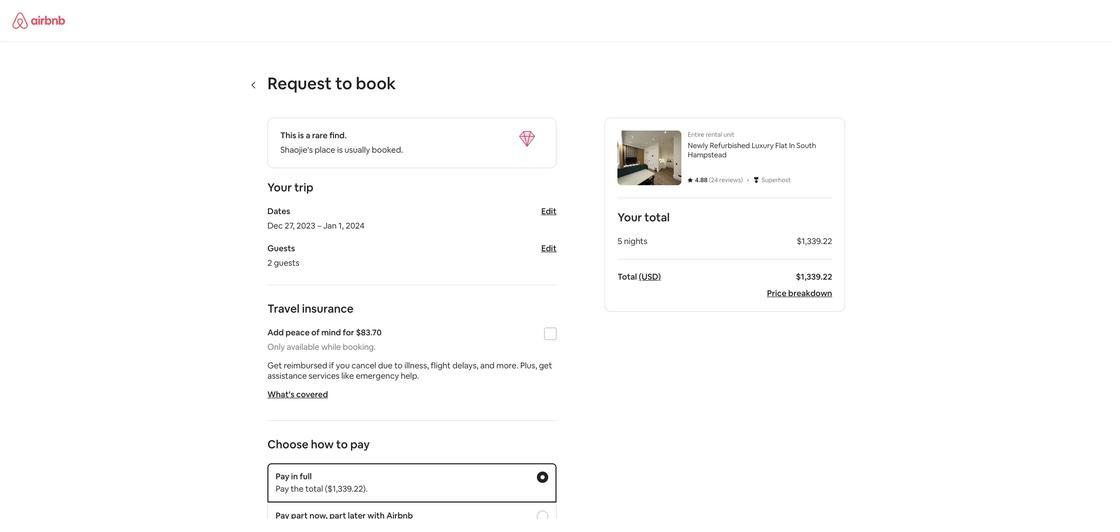 Task type: locate. For each thing, give the bounding box(es) containing it.
to
[[335, 73, 352, 94], [394, 360, 403, 371], [336, 437, 348, 452]]

0 horizontal spatial your
[[267, 180, 292, 195]]

assistance
[[267, 371, 307, 382]]

a
[[306, 130, 310, 141]]

full
[[300, 471, 312, 482]]

your up 5 nights
[[618, 210, 642, 225]]

1 edit from the top
[[541, 206, 557, 217]]

entire rental unit newly refurbished luxury flat in south hampstead
[[688, 131, 816, 160]]

0 vertical spatial is
[[298, 130, 304, 141]]

what's covered button
[[267, 389, 328, 400]]

total up the nights
[[644, 210, 670, 225]]

pay left in
[[276, 471, 289, 482]]

edit button
[[541, 206, 557, 217], [541, 243, 557, 254]]

how
[[311, 437, 334, 452]]

dates
[[267, 206, 290, 217]]

2 vertical spatial to
[[336, 437, 348, 452]]

for
[[343, 327, 354, 338]]

add peace of mind for $83.70 only available while booking.
[[267, 327, 382, 353]]

2024
[[346, 220, 365, 231]]

0 vertical spatial pay
[[276, 471, 289, 482]]

choose
[[267, 437, 308, 452]]

$1,339.22
[[797, 236, 832, 247], [796, 272, 832, 282]]

plus,
[[520, 360, 537, 371]]

dec
[[267, 220, 283, 231]]

to left book
[[335, 73, 352, 94]]

1 vertical spatial to
[[394, 360, 403, 371]]

your
[[267, 180, 292, 195], [618, 210, 642, 225]]

1 vertical spatial is
[[337, 145, 343, 155]]

book
[[356, 73, 396, 94]]

flat
[[775, 141, 788, 150]]

to right due
[[394, 360, 403, 371]]

$83.70
[[356, 327, 382, 338]]

total inside pay in full pay the total ($1,339.22).
[[305, 484, 323, 495]]

get
[[539, 360, 552, 371]]

0 vertical spatial total
[[644, 210, 670, 225]]

0 horizontal spatial is
[[298, 130, 304, 141]]

price
[[767, 288, 787, 299]]

None radio
[[537, 472, 548, 483], [537, 511, 548, 519], [537, 472, 548, 483], [537, 511, 548, 519]]

booked.
[[372, 145, 403, 155]]

emergency
[[356, 371, 399, 382]]

27,
[[285, 220, 295, 231]]

$1,339.22 for 5 nights
[[797, 236, 832, 247]]

is down find.
[[337, 145, 343, 155]]

jan
[[323, 220, 337, 231]]

trip
[[294, 180, 313, 195]]

1 edit button from the top
[[541, 206, 557, 217]]

travel
[[267, 302, 300, 316]]

more.
[[496, 360, 518, 371]]

guests 2 guests
[[267, 243, 299, 268]]

0 vertical spatial your
[[267, 180, 292, 195]]

request
[[267, 73, 332, 94]]

usually
[[345, 145, 370, 155]]

0 vertical spatial edit
[[541, 206, 557, 217]]

to left pay
[[336, 437, 348, 452]]

1 vertical spatial pay
[[276, 484, 289, 495]]

1 vertical spatial $1,339.22
[[796, 272, 832, 282]]

shaojie's
[[280, 145, 313, 155]]

unit
[[724, 131, 734, 139]]

your for your total
[[618, 210, 642, 225]]

1 vertical spatial total
[[305, 484, 323, 495]]

1 vertical spatial edit button
[[541, 243, 557, 254]]

this
[[280, 130, 296, 141]]

delays,
[[452, 360, 478, 371]]

cancel
[[352, 360, 376, 371]]

2 pay from the top
[[276, 484, 289, 495]]

0 horizontal spatial total
[[305, 484, 323, 495]]

1 vertical spatial edit
[[541, 243, 557, 254]]

travel insurance
[[267, 302, 354, 316]]

pay left the the at the bottom of page
[[276, 484, 289, 495]]

total (usd)
[[618, 272, 661, 282]]

total
[[644, 210, 670, 225], [305, 484, 323, 495]]

5
[[618, 236, 622, 247]]

0 vertical spatial edit button
[[541, 206, 557, 217]]

superhost
[[762, 176, 791, 184]]

rare
[[312, 130, 328, 141]]

2 edit button from the top
[[541, 243, 557, 254]]

1 horizontal spatial total
[[644, 210, 670, 225]]

illness,
[[404, 360, 429, 371]]

is
[[298, 130, 304, 141], [337, 145, 343, 155]]

edit
[[541, 206, 557, 217], [541, 243, 557, 254]]

1 horizontal spatial is
[[337, 145, 343, 155]]

1 vertical spatial your
[[618, 210, 642, 225]]

is left the a
[[298, 130, 304, 141]]

$1,339.22 for total
[[796, 272, 832, 282]]

edit button for dates dec 27, 2023 – jan 1, 2024
[[541, 206, 557, 217]]

1 horizontal spatial your
[[618, 210, 642, 225]]

breakdown
[[788, 288, 832, 299]]

insurance
[[302, 302, 354, 316]]

edit for dates dec 27, 2023 – jan 1, 2024
[[541, 206, 557, 217]]

2 edit from the top
[[541, 243, 557, 254]]

0 vertical spatial $1,339.22
[[797, 236, 832, 247]]

hampstead
[[688, 150, 727, 160]]

rental
[[706, 131, 722, 139]]

choose how to pay
[[267, 437, 370, 452]]

your up dates
[[267, 180, 292, 195]]

total down full
[[305, 484, 323, 495]]



Task type: describe. For each thing, give the bounding box(es) containing it.
1 pay from the top
[[276, 471, 289, 482]]

entire
[[688, 131, 704, 139]]

price breakdown button
[[767, 288, 832, 299]]

if
[[329, 360, 334, 371]]

this is a rare find. shaojie's place is usually booked.
[[280, 130, 403, 155]]

edit button for guests 2 guests
[[541, 243, 557, 254]]

place
[[315, 145, 335, 155]]

edit for guests 2 guests
[[541, 243, 557, 254]]

due
[[378, 360, 393, 371]]

request to book
[[267, 73, 396, 94]]

in
[[291, 471, 298, 482]]

reviews
[[719, 176, 741, 184]]

flight
[[431, 360, 451, 371]]

total
[[618, 272, 637, 282]]

(usd)
[[639, 272, 661, 282]]

)
[[741, 176, 743, 184]]

4.88 ( 24 reviews )
[[695, 176, 743, 184]]

price breakdown
[[767, 288, 832, 299]]

–
[[317, 220, 321, 231]]

of
[[311, 327, 320, 338]]

back image
[[250, 81, 258, 89]]

dates dec 27, 2023 – jan 1, 2024
[[267, 206, 365, 231]]

get
[[267, 360, 282, 371]]

and
[[480, 360, 495, 371]]

guests
[[274, 258, 299, 268]]

2
[[267, 258, 272, 268]]

peace
[[286, 327, 310, 338]]

•
[[747, 175, 749, 185]]

nights
[[624, 236, 647, 247]]

you
[[336, 360, 350, 371]]

what's covered
[[267, 389, 328, 400]]

help.
[[401, 371, 419, 382]]

guests
[[267, 243, 295, 254]]

4.88
[[695, 176, 708, 184]]

in
[[789, 141, 795, 150]]

0 vertical spatial to
[[335, 73, 352, 94]]

south
[[797, 141, 816, 150]]

while
[[321, 342, 341, 353]]

get reimbursed if you cancel due to illness, flight delays, and more. plus, get assistance services like emergency help.
[[267, 360, 552, 382]]

reimbursed
[[284, 360, 327, 371]]

the
[[291, 484, 304, 495]]

refurbished
[[710, 141, 750, 150]]

your total
[[618, 210, 670, 225]]

1,
[[338, 220, 344, 231]]

add
[[267, 327, 284, 338]]

to inside "get reimbursed if you cancel due to illness, flight delays, and more. plus, get assistance services like emergency help."
[[394, 360, 403, 371]]

your for your trip
[[267, 180, 292, 195]]

($1,339.22).
[[325, 484, 368, 495]]

your trip
[[267, 180, 313, 195]]

2023
[[297, 220, 315, 231]]

available
[[287, 342, 319, 353]]

services
[[309, 371, 340, 382]]

5 nights
[[618, 236, 647, 247]]

luxury
[[752, 141, 774, 150]]

only
[[267, 342, 285, 353]]

newly
[[688, 141, 708, 150]]

booking.
[[343, 342, 376, 353]]

mind
[[321, 327, 341, 338]]

(usd) button
[[639, 272, 661, 282]]

find.
[[329, 130, 347, 141]]

pay in full pay the total ($1,339.22).
[[276, 471, 368, 495]]

24
[[711, 176, 718, 184]]

pay
[[350, 437, 370, 452]]

(
[[709, 176, 711, 184]]

like
[[341, 371, 354, 382]]



Task type: vqa. For each thing, say whether or not it's contained in the screenshot.
Stay associated with Stay with Zoé
no



